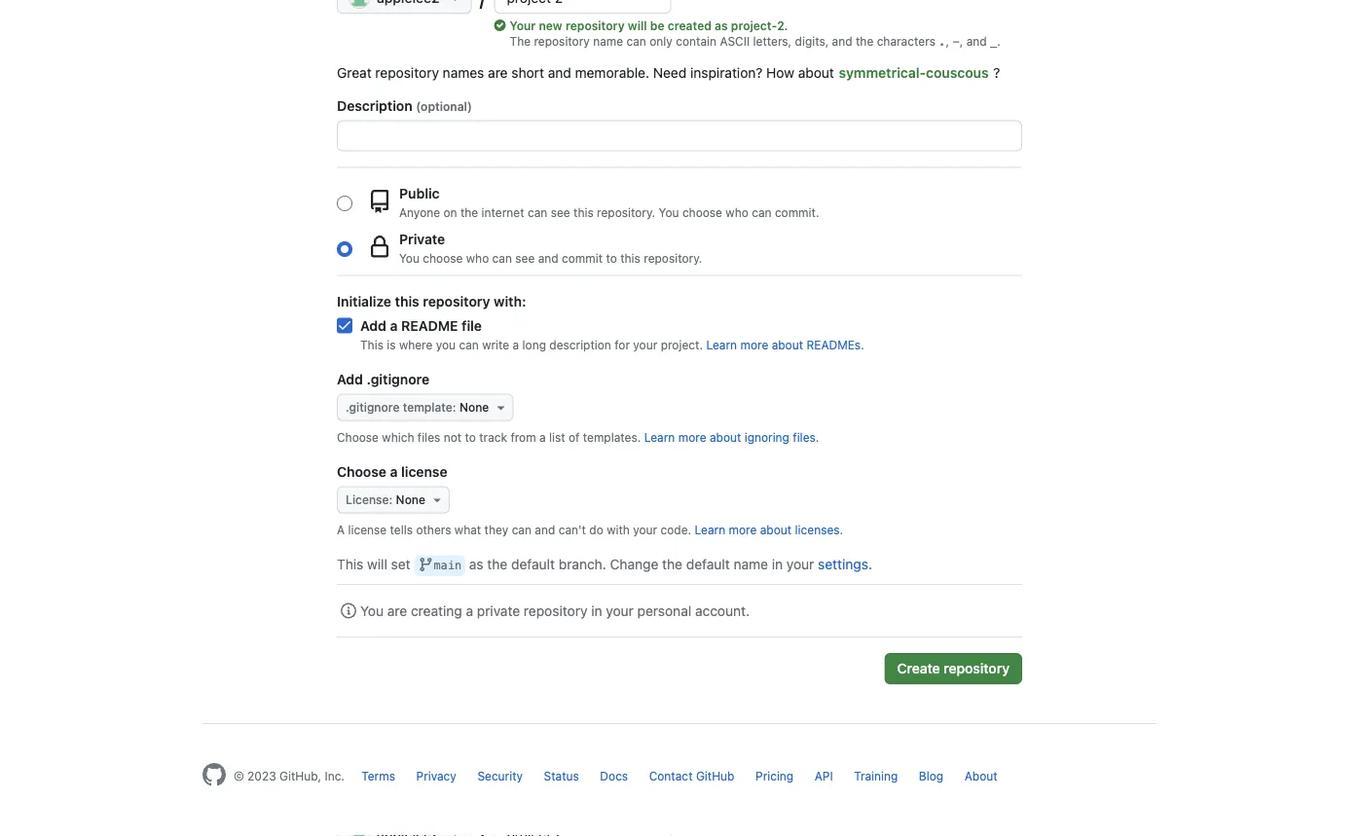 Task type: describe. For each thing, give the bounding box(es) containing it.
files
[[418, 431, 441, 445]]

this will set
[[337, 557, 411, 573]]

security
[[478, 769, 523, 783]]

-
[[953, 35, 960, 48]]

privacy link
[[416, 769, 457, 783]]

do
[[590, 524, 604, 537]]

great
[[337, 64, 372, 80]]

can't
[[559, 524, 586, 537]]

repository down branch.
[[524, 603, 588, 619]]

code.
[[661, 524, 692, 537]]

terms link
[[362, 769, 396, 783]]

a
[[337, 524, 345, 537]]

2
[[777, 19, 785, 32]]

docs link
[[600, 769, 628, 783]]

choose a license
[[337, 464, 448, 480]]

sc 9kayk9 0 image
[[341, 603, 357, 619]]

only
[[650, 34, 673, 48]]

pricing
[[756, 769, 794, 783]]

initialize
[[337, 294, 392, 310]]

1 vertical spatial more
[[679, 431, 707, 445]]

with:
[[494, 294, 526, 310]]

change
[[610, 557, 659, 573]]

the inside your new repository will be created as project-2 . the repository name can only contain ascii letters, digits, and the characters . , - , and _ .
[[856, 34, 874, 48]]

great repository names are short and memorable. need inspiration? how about symmetrical-couscous ?
[[337, 64, 1001, 80]]

security link
[[478, 769, 523, 783]]

training
[[854, 769, 898, 783]]

0 horizontal spatial as
[[469, 557, 484, 573]]

pricing link
[[756, 769, 794, 783]]

learn more about licenses. link
[[695, 524, 844, 537]]

memorable.
[[575, 64, 650, 80]]

readmes.
[[807, 338, 865, 352]]

you inside private you choose who can see and commit to this repository.
[[399, 252, 420, 265]]

2023
[[248, 769, 276, 783]]

2 vertical spatial learn
[[695, 524, 726, 537]]

choose inside public anyone on the internet can see this repository. you choose who can commit.
[[683, 206, 723, 220]]

public anyone on the internet can see this repository. you choose who can commit.
[[399, 186, 820, 220]]

and left can't
[[535, 524, 556, 537]]

2 vertical spatial more
[[729, 524, 757, 537]]

about left licenses.
[[761, 524, 792, 537]]

characters
[[877, 34, 936, 48]]

settings link
[[818, 557, 869, 573]]

check circle fill image
[[494, 19, 506, 31]]

1 vertical spatial learn
[[645, 431, 675, 445]]

api link
[[815, 769, 833, 783]]

as inside your new repository will be created as project-2 . the repository name can only contain ascii letters, digits, and the characters . , - , and _ .
[[715, 19, 728, 32]]

0 horizontal spatial will
[[367, 557, 388, 573]]

settings
[[818, 557, 869, 573]]

the inside public anyone on the internet can see this repository. you choose who can commit.
[[461, 206, 478, 220]]

digits,
[[795, 34, 829, 48]]

1 default from the left
[[511, 557, 555, 573]]

Add a README file checkbox
[[337, 318, 353, 334]]

private you choose who can see and commit to this repository.
[[399, 231, 703, 265]]

learn more about ignoring files. link
[[645, 431, 820, 445]]

short
[[512, 64, 544, 80]]

anyone
[[399, 206, 440, 220]]

public
[[399, 186, 440, 202]]

can inside private you choose who can see and commit to this repository.
[[493, 252, 512, 265]]

contact
[[649, 769, 693, 783]]

repository up description (optional)
[[375, 64, 439, 80]]

couscous
[[926, 64, 989, 80]]

0 horizontal spatial you
[[360, 603, 384, 619]]

choose for choose a license
[[337, 464, 387, 480]]

be
[[650, 19, 665, 32]]

a up the license : none
[[390, 464, 398, 480]]

you inside public anyone on the internet can see this repository. you choose who can commit.
[[659, 206, 679, 220]]

new
[[539, 19, 563, 32]]

description
[[550, 338, 612, 352]]

license : none
[[346, 493, 426, 507]]

your inside the add a readme file this is where you can write a long description for your project. learn more about readmes.
[[633, 338, 658, 352]]

create
[[898, 661, 941, 677]]

as the default branch. change the default name in your settings .
[[469, 557, 873, 573]]

description (optional)
[[337, 98, 472, 114]]

docs
[[600, 769, 628, 783]]

ascii
[[720, 34, 750, 48]]

who inside private you choose who can see and commit to this repository.
[[466, 252, 489, 265]]

and right short
[[548, 64, 572, 80]]

can left commit.
[[752, 206, 772, 220]]

add for add .gitignore
[[337, 372, 363, 388]]

inc.
[[325, 769, 345, 783]]

readme
[[401, 318, 458, 334]]

a left list
[[540, 431, 546, 445]]

file
[[462, 318, 482, 334]]

inspiration?
[[691, 64, 763, 80]]

you are creating a private repository in your personal account.
[[360, 603, 750, 619]]

see inside public anyone on the internet can see this repository. you choose who can commit.
[[551, 206, 570, 220]]

1 vertical spatial to
[[465, 431, 476, 445]]

write
[[482, 338, 510, 352]]

others
[[416, 524, 451, 537]]

1 vertical spatial name
[[734, 557, 769, 573]]

status link
[[544, 769, 579, 783]]

with
[[607, 524, 630, 537]]

status
[[544, 769, 579, 783]]

branch.
[[559, 557, 607, 573]]

Repository text field
[[495, 0, 671, 13]]

your new repository will be created as project-2 . the repository name can only contain ascii letters, digits, and the characters . , - , and _ .
[[510, 19, 1001, 48]]

2 vertical spatial this
[[395, 294, 420, 310]]

choose for choose which files not to track from a list of templates. learn more about ignoring files.
[[337, 431, 379, 445]]

what
[[455, 524, 481, 537]]

create repository
[[898, 661, 1010, 677]]

need
[[653, 64, 687, 80]]

repository. inside private you choose who can see and commit to this repository.
[[644, 252, 703, 265]]

contact github link
[[649, 769, 735, 783]]

(optional)
[[416, 100, 472, 113]]

you
[[436, 338, 456, 352]]

created
[[668, 19, 712, 32]]

more inside the add a readme file this is where you can write a long description for your project. learn more about readmes.
[[741, 338, 769, 352]]

where
[[399, 338, 433, 352]]

api
[[815, 769, 833, 783]]

?
[[994, 64, 1001, 80]]

privacy
[[416, 769, 457, 783]]

the
[[510, 34, 531, 48]]

choose inside private you choose who can see and commit to this repository.
[[423, 252, 463, 265]]



Task type: vqa. For each thing, say whether or not it's contained in the screenshot.
(optional)
yes



Task type: locate. For each thing, give the bounding box(es) containing it.
and right digits,
[[832, 34, 853, 48]]

your right with
[[633, 524, 658, 537]]

1 horizontal spatial in
[[772, 557, 783, 573]]

the
[[856, 34, 874, 48], [461, 206, 478, 220], [487, 557, 508, 573], [662, 557, 683, 573]]

1 vertical spatial are
[[387, 603, 407, 619]]

list
[[549, 431, 566, 445]]

1 vertical spatial add
[[337, 372, 363, 388]]

1 horizontal spatial to
[[606, 252, 617, 265]]

0 horizontal spatial license
[[348, 524, 387, 537]]

who inside public anyone on the internet can see this repository. you choose who can commit.
[[726, 206, 749, 220]]

add down add a readme file checkbox
[[337, 372, 363, 388]]

of
[[569, 431, 580, 445]]

0 horizontal spatial who
[[466, 252, 489, 265]]

blog
[[919, 769, 944, 783]]

0 vertical spatial choose
[[683, 206, 723, 220]]

the right on
[[461, 206, 478, 220]]

ignoring
[[745, 431, 790, 445]]

licenses.
[[795, 524, 844, 537]]

to right the not
[[465, 431, 476, 445]]

0 horizontal spatial see
[[516, 252, 535, 265]]

about
[[965, 769, 998, 783]]

triangle down image
[[493, 400, 509, 415], [430, 492, 445, 508]]

a
[[390, 318, 398, 334], [513, 338, 519, 352], [540, 431, 546, 445], [390, 464, 398, 480], [466, 603, 473, 619]]

1 horizontal spatial see
[[551, 206, 570, 220]]

training link
[[854, 769, 898, 783]]

about left ignoring
[[710, 431, 742, 445]]

initialize this repository with:
[[337, 294, 526, 310]]

1 vertical spatial will
[[367, 557, 388, 573]]

0 vertical spatial add
[[360, 318, 387, 334]]

_
[[991, 35, 998, 48]]

0 vertical spatial you
[[659, 206, 679, 220]]

repository down the repository text box
[[566, 19, 625, 32]]

Private radio
[[337, 242, 353, 257]]

is
[[387, 338, 396, 352]]

personal
[[638, 603, 692, 619]]

this inside public anyone on the internet can see this repository. you choose who can commit.
[[574, 206, 594, 220]]

1 vertical spatial this
[[621, 252, 641, 265]]

see up private you choose who can see and commit to this repository.
[[551, 206, 570, 220]]

about left readmes.
[[772, 338, 804, 352]]

None text field
[[338, 121, 1022, 150]]

1 horizontal spatial triangle down image
[[493, 400, 509, 415]]

0 vertical spatial more
[[741, 338, 769, 352]]

license right a
[[348, 524, 387, 537]]

this inside the add a readme file this is where you can write a long description for your project. learn more about readmes.
[[360, 338, 384, 352]]

and left commit
[[538, 252, 559, 265]]

0 horizontal spatial none
[[396, 493, 426, 507]]

1 horizontal spatial who
[[726, 206, 749, 220]]

1 vertical spatial see
[[516, 252, 535, 265]]

triangle down image up track on the left bottom of page
[[493, 400, 509, 415]]

0 horizontal spatial in
[[591, 603, 603, 619]]

1 horizontal spatial :
[[453, 401, 457, 414]]

1 horizontal spatial this
[[574, 206, 594, 220]]

1 vertical spatial choose
[[337, 464, 387, 480]]

repository down new
[[534, 34, 590, 48]]

templates.
[[583, 431, 641, 445]]

who left commit.
[[726, 206, 749, 220]]

blog link
[[919, 769, 944, 783]]

repository. up commit
[[597, 206, 656, 220]]

none
[[460, 401, 489, 414], [396, 493, 426, 507]]

repository inside button
[[944, 661, 1010, 677]]

1 vertical spatial who
[[466, 252, 489, 265]]

.gitignore
[[367, 372, 430, 388], [346, 401, 400, 414]]

will left be
[[628, 19, 647, 32]]

1 vertical spatial in
[[591, 603, 603, 619]]

about down digits,
[[798, 64, 835, 80]]

1 vertical spatial triangle down image
[[430, 492, 445, 508]]

Public radio
[[337, 196, 353, 211]]

, left '-'
[[946, 34, 950, 48]]

repository right create
[[944, 661, 1010, 677]]

1 choose from the top
[[337, 431, 379, 445]]

about inside the add a readme file this is where you can write a long description for your project. learn more about readmes.
[[772, 338, 804, 352]]

learn right 'templates.'
[[645, 431, 675, 445]]

0 horizontal spatial to
[[465, 431, 476, 445]]

0 horizontal spatial ,
[[946, 34, 950, 48]]

0 vertical spatial this
[[360, 338, 384, 352]]

choose left which
[[337, 431, 379, 445]]

0 vertical spatial will
[[628, 19, 647, 32]]

your left personal at the bottom of the page
[[606, 603, 634, 619]]

this
[[360, 338, 384, 352], [337, 557, 364, 573]]

files.
[[793, 431, 820, 445]]

triangle down image
[[448, 0, 463, 6]]

learn inside the add a readme file this is where you can write a long description for your project. learn more about readmes.
[[707, 338, 737, 352]]

1 horizontal spatial default
[[687, 557, 730, 573]]

1 vertical spatial this
[[337, 557, 364, 573]]

0 horizontal spatial choose
[[423, 252, 463, 265]]

1 horizontal spatial will
[[628, 19, 647, 32]]

: up the not
[[453, 401, 457, 414]]

1 vertical spatial :
[[389, 493, 393, 507]]

to inside private you choose who can see and commit to this repository.
[[606, 252, 617, 265]]

.gitignore up .gitignore template : none
[[367, 372, 430, 388]]

can right they
[[512, 524, 532, 537]]

learn
[[707, 338, 737, 352], [645, 431, 675, 445], [695, 524, 726, 537]]

0 vertical spatial repository.
[[597, 206, 656, 220]]

the down they
[[487, 557, 508, 573]]

1 horizontal spatial none
[[460, 401, 489, 414]]

0 horizontal spatial are
[[387, 603, 407, 619]]

0 vertical spatial learn
[[707, 338, 737, 352]]

1 horizontal spatial license
[[401, 464, 448, 480]]

0 vertical spatial .gitignore
[[367, 372, 430, 388]]

footer
[[187, 724, 1173, 836]]

0 vertical spatial this
[[574, 206, 594, 220]]

in down branch.
[[591, 603, 603, 619]]

this inside private you choose who can see and commit to this repository.
[[621, 252, 641, 265]]

more left ignoring
[[679, 431, 707, 445]]

long
[[523, 338, 546, 352]]

more right code.
[[729, 524, 757, 537]]

add a readme file this is where you can write a long description for your project. learn more about readmes.
[[360, 318, 865, 352]]

github,
[[280, 769, 322, 783]]

they
[[485, 524, 509, 537]]

symmetrical-
[[839, 64, 926, 80]]

:
[[453, 401, 457, 414], [389, 493, 393, 507]]

contact github
[[649, 769, 735, 783]]

learn more about readmes. link
[[707, 338, 865, 352]]

can down file
[[459, 338, 479, 352]]

add inside the add a readme file this is where you can write a long description for your project. learn more about readmes.
[[360, 318, 387, 334]]

triangle down image up others
[[430, 492, 445, 508]]

0 vertical spatial :
[[453, 401, 457, 414]]

you
[[659, 206, 679, 220], [399, 252, 420, 265], [360, 603, 384, 619]]

0 vertical spatial in
[[772, 557, 783, 573]]

in down learn more about licenses. link
[[772, 557, 783, 573]]

0 vertical spatial to
[[606, 252, 617, 265]]

the up symmetrical-
[[856, 34, 874, 48]]

1 , from the left
[[946, 34, 950, 48]]

choose left commit.
[[683, 206, 723, 220]]

letters,
[[753, 34, 792, 48]]

this up readme
[[395, 294, 420, 310]]

1 horizontal spatial are
[[488, 64, 508, 80]]

as up ascii in the right top of the page
[[715, 19, 728, 32]]

choose which files not to track from a list of templates. learn more about ignoring files.
[[337, 431, 820, 445]]

none up tells
[[396, 493, 426, 507]]

more right project.
[[741, 338, 769, 352]]

see up the with:
[[516, 252, 535, 265]]

triangle down image for add .gitignore
[[493, 400, 509, 415]]

none up track on the left bottom of page
[[460, 401, 489, 414]]

repository up file
[[423, 294, 491, 310]]

internet
[[482, 206, 525, 220]]

git branch image
[[418, 557, 434, 573]]

name down learn more about licenses. link
[[734, 557, 769, 573]]

1 horizontal spatial as
[[715, 19, 728, 32]]

0 vertical spatial license
[[401, 464, 448, 480]]

repository. down public anyone on the internet can see this repository. you choose who can commit.
[[644, 252, 703, 265]]

repo image
[[368, 190, 392, 213]]

add for add a readme file this is where you can write a long description for your project. learn more about readmes.
[[360, 318, 387, 334]]

2 horizontal spatial this
[[621, 252, 641, 265]]

can left only
[[627, 34, 647, 48]]

learn right code.
[[695, 524, 726, 537]]

can right internet
[[528, 206, 548, 220]]

2 , from the left
[[960, 34, 964, 48]]

0 horizontal spatial this
[[395, 294, 420, 310]]

.
[[785, 19, 789, 32], [998, 34, 1001, 48], [939, 35, 946, 48], [869, 557, 873, 573]]

a left private
[[466, 603, 473, 619]]

learn right project.
[[707, 338, 737, 352]]

0 horizontal spatial default
[[511, 557, 555, 573]]

which
[[382, 431, 414, 445]]

this down a
[[337, 557, 364, 573]]

0 horizontal spatial triangle down image
[[430, 492, 445, 508]]

as right main
[[469, 557, 484, 573]]

commit
[[562, 252, 603, 265]]

0 vertical spatial who
[[726, 206, 749, 220]]

, up 'couscous'
[[960, 34, 964, 48]]

to right commit
[[606, 252, 617, 265]]

license down files
[[401, 464, 448, 480]]

can up the with:
[[493, 252, 512, 265]]

your down licenses.
[[787, 557, 815, 573]]

who
[[726, 206, 749, 220], [466, 252, 489, 265]]

add down initialize
[[360, 318, 387, 334]]

this right commit
[[621, 252, 641, 265]]

this left is
[[360, 338, 384, 352]]

private
[[399, 231, 445, 247]]

1 horizontal spatial ,
[[960, 34, 964, 48]]

name inside your new repository will be created as project-2 . the repository name can only contain ascii letters, digits, and the characters . , - , and _ .
[[593, 34, 624, 48]]

terms
[[362, 769, 396, 783]]

2 choose from the top
[[337, 464, 387, 480]]

2 horizontal spatial you
[[659, 206, 679, 220]]

private
[[477, 603, 520, 619]]

0 vertical spatial triangle down image
[[493, 400, 509, 415]]

as
[[715, 19, 728, 32], [469, 557, 484, 573]]

are left creating
[[387, 603, 407, 619]]

creating
[[411, 603, 462, 619]]

choose
[[337, 431, 379, 445], [337, 464, 387, 480]]

1 horizontal spatial you
[[399, 252, 420, 265]]

main
[[434, 559, 462, 573]]

will left set
[[367, 557, 388, 573]]

lock image
[[368, 235, 392, 259]]

account.
[[695, 603, 750, 619]]

©
[[234, 769, 244, 783]]

: down choose a license
[[389, 493, 393, 507]]

0 vertical spatial are
[[488, 64, 508, 80]]

1 vertical spatial choose
[[423, 252, 463, 265]]

set
[[391, 557, 411, 573]]

this up commit
[[574, 206, 594, 220]]

who down internet
[[466, 252, 489, 265]]

0 vertical spatial none
[[460, 401, 489, 414]]

© 2023 github, inc.
[[234, 769, 345, 783]]

are left short
[[488, 64, 508, 80]]

license
[[401, 464, 448, 480], [348, 524, 387, 537]]

1 vertical spatial none
[[396, 493, 426, 507]]

0 horizontal spatial name
[[593, 34, 624, 48]]

1 vertical spatial .gitignore
[[346, 401, 400, 414]]

1 horizontal spatial choose
[[683, 206, 723, 220]]

default left branch.
[[511, 557, 555, 573]]

repository
[[566, 19, 625, 32], [534, 34, 590, 48], [375, 64, 439, 80], [423, 294, 491, 310], [524, 603, 588, 619], [944, 661, 1010, 677]]

.gitignore down add .gitignore
[[346, 401, 400, 414]]

can inside your new repository will be created as project-2 . the repository name can only contain ascii letters, digits, and the characters . , - , and _ .
[[627, 34, 647, 48]]

and
[[832, 34, 853, 48], [967, 34, 987, 48], [548, 64, 572, 80], [538, 252, 559, 265], [535, 524, 556, 537]]

0 vertical spatial see
[[551, 206, 570, 220]]

template
[[403, 401, 453, 414]]

homepage image
[[203, 764, 226, 787]]

default down code.
[[687, 557, 730, 573]]

will
[[628, 19, 647, 32], [367, 557, 388, 573]]

1 vertical spatial as
[[469, 557, 484, 573]]

github
[[696, 769, 735, 783]]

your
[[633, 338, 658, 352], [633, 524, 658, 537], [787, 557, 815, 573], [606, 603, 634, 619]]

will inside your new repository will be created as project-2 . the repository name can only contain ascii letters, digits, and the characters . , - , and _ .
[[628, 19, 647, 32]]

and inside private you choose who can see and commit to this repository.
[[538, 252, 559, 265]]

0 vertical spatial choose
[[337, 431, 379, 445]]

can inside the add a readme file this is where you can write a long description for your project. learn more about readmes.
[[459, 338, 479, 352]]

can
[[627, 34, 647, 48], [528, 206, 548, 220], [752, 206, 772, 220], [493, 252, 512, 265], [459, 338, 479, 352], [512, 524, 532, 537]]

more
[[741, 338, 769, 352], [679, 431, 707, 445], [729, 524, 757, 537]]

add .gitignore
[[337, 372, 430, 388]]

name up memorable.
[[593, 34, 624, 48]]

see inside private you choose who can see and commit to this repository.
[[516, 252, 535, 265]]

1 vertical spatial you
[[399, 252, 420, 265]]

1 vertical spatial license
[[348, 524, 387, 537]]

repository. inside public anyone on the internet can see this repository. you choose who can commit.
[[597, 206, 656, 220]]

1 vertical spatial repository.
[[644, 252, 703, 265]]

.gitignore template : none
[[346, 401, 489, 414]]

a license tells others what they can and can't do with your code. learn more about licenses.
[[337, 524, 844, 537]]

track
[[479, 431, 508, 445]]

1 horizontal spatial name
[[734, 557, 769, 573]]

a left long
[[513, 338, 519, 352]]

0 vertical spatial name
[[593, 34, 624, 48]]

0 horizontal spatial :
[[389, 493, 393, 507]]

triangle down image for choose a license
[[430, 492, 445, 508]]

and left _
[[967, 34, 987, 48]]

a up is
[[390, 318, 398, 334]]

,
[[946, 34, 950, 48], [960, 34, 964, 48]]

the down code.
[[662, 557, 683, 573]]

about link
[[965, 769, 998, 783]]

2 vertical spatial you
[[360, 603, 384, 619]]

your
[[510, 19, 536, 32]]

0 vertical spatial as
[[715, 19, 728, 32]]

not
[[444, 431, 462, 445]]

choose up the license
[[337, 464, 387, 480]]

choose down private
[[423, 252, 463, 265]]

from
[[511, 431, 536, 445]]

2 default from the left
[[687, 557, 730, 573]]

contain
[[676, 34, 717, 48]]

description
[[337, 98, 413, 114]]

project.
[[661, 338, 703, 352]]

footer containing © 2023 github, inc.
[[187, 724, 1173, 836]]

your right for
[[633, 338, 658, 352]]

in
[[772, 557, 783, 573], [591, 603, 603, 619]]



